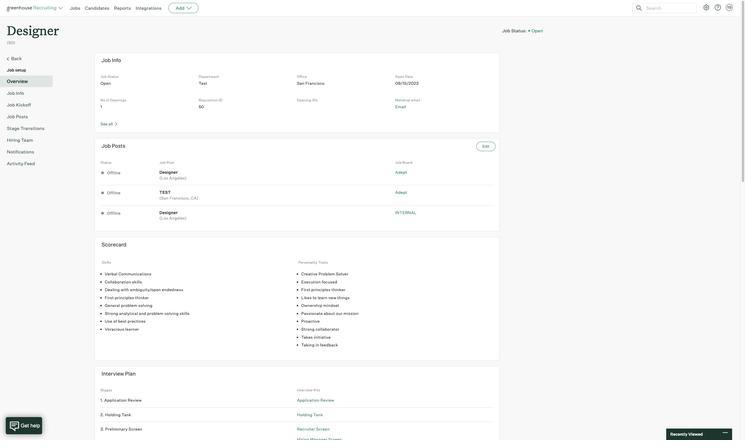 Task type: locate. For each thing, give the bounding box(es) containing it.
job left setup
[[7, 68, 14, 72]]

principles down with
[[115, 295, 134, 300]]

feed
[[24, 161, 35, 166]]

0 horizontal spatial open
[[100, 81, 111, 86]]

2 (los from the top
[[159, 216, 168, 221]]

posts down all
[[112, 143, 125, 149]]

0 horizontal spatial of
[[106, 98, 109, 102]]

recruiter screen
[[297, 427, 330, 432]]

1 horizontal spatial tank
[[313, 412, 323, 417]]

1 vertical spatial first
[[105, 295, 114, 300]]

open
[[532, 28, 543, 33], [395, 75, 404, 79], [100, 81, 111, 86]]

job info down overview
[[7, 90, 24, 96]]

email
[[395, 104, 406, 109]]

open left date
[[395, 75, 404, 79]]

ca)
[[191, 196, 198, 201]]

status:
[[511, 28, 527, 33]]

of right "no"
[[106, 98, 109, 102]]

application review
[[297, 398, 334, 403]]

1 designer (los angeles) from the top
[[159, 170, 187, 180]]

1 horizontal spatial principles
[[311, 287, 331, 292]]

thinker up things
[[332, 287, 345, 292]]

job info inside 'job info' 'link'
[[7, 90, 24, 96]]

opening ids
[[297, 98, 318, 102]]

0 horizontal spatial holding
[[105, 412, 121, 417]]

adept link down job board
[[395, 170, 407, 175]]

0 vertical spatial (los
[[159, 176, 168, 180]]

0 horizontal spatial application
[[104, 398, 127, 403]]

see all link
[[100, 121, 117, 126]]

dealing
[[105, 287, 120, 292]]

tank down application review link
[[313, 412, 323, 417]]

1 vertical spatial designer
[[159, 170, 178, 175]]

taking
[[301, 343, 315, 348]]

0 vertical spatial angeles)
[[169, 176, 187, 180]]

designer link
[[7, 16, 59, 40]]

designer (los angeles) for internal
[[159, 210, 187, 221]]

job up stage
[[7, 114, 15, 119]]

0 vertical spatial designer
[[7, 22, 59, 39]]

1 horizontal spatial job info
[[102, 57, 121, 63]]

interview for interview kits
[[297, 388, 313, 393]]

of
[[106, 98, 109, 102], [113, 319, 117, 324]]

0 vertical spatial offline
[[106, 170, 121, 175]]

0 vertical spatial interview
[[102, 371, 124, 377]]

principles up learn
[[311, 287, 331, 292]]

0 vertical spatial first principles thinker
[[301, 287, 345, 292]]

adept link
[[395, 170, 407, 175], [395, 190, 407, 195]]

integrations link
[[136, 5, 162, 11]]

1 horizontal spatial first
[[301, 287, 310, 292]]

1 vertical spatial designer (los angeles)
[[159, 210, 187, 221]]

(los down (san
[[159, 216, 168, 221]]

overview
[[7, 78, 28, 84]]

1 horizontal spatial of
[[113, 319, 117, 324]]

passionate about our mission
[[301, 311, 359, 316]]

2 designer (los angeles) from the top
[[159, 210, 187, 221]]

screen right recruiter
[[316, 427, 330, 432]]

0 horizontal spatial job posts
[[7, 114, 28, 119]]

0 vertical spatial strong
[[105, 311, 118, 316]]

designer down post on the left top of page
[[159, 170, 178, 175]]

application review link
[[297, 398, 334, 403]]

open date
[[395, 75, 413, 79]]

our
[[336, 311, 343, 316]]

open down job status
[[100, 81, 111, 86]]

0 horizontal spatial interview
[[102, 371, 124, 377]]

(san
[[159, 196, 169, 201]]

strong up takes
[[301, 327, 315, 332]]

offline for adept link related to designer (los angeles)
[[106, 170, 121, 175]]

posts
[[16, 114, 28, 119], [112, 143, 125, 149]]

0 horizontal spatial thinker
[[135, 295, 149, 300]]

0 vertical spatial thinker
[[332, 287, 345, 292]]

1 vertical spatial problem
[[147, 311, 164, 316]]

interview left kits
[[297, 388, 313, 393]]

1 horizontal spatial screen
[[316, 427, 330, 432]]

0 horizontal spatial first principles thinker
[[105, 295, 149, 300]]

designer (los angeles) down francisco, in the left of the page
[[159, 210, 187, 221]]

integrations
[[136, 5, 162, 11]]

info
[[112, 57, 121, 63], [16, 90, 24, 96]]

adept link up internal
[[395, 190, 407, 195]]

2 holding from the left
[[297, 412, 312, 417]]

thinker down the dealing with ambiguity/open endedness
[[135, 295, 149, 300]]

voracious learner
[[105, 327, 139, 332]]

see all
[[100, 121, 114, 126]]

1 vertical spatial adept
[[395, 190, 407, 195]]

1 vertical spatial posts
[[112, 143, 125, 149]]

0 horizontal spatial first
[[105, 295, 114, 300]]

2 adept from the top
[[395, 190, 407, 195]]

endedness
[[162, 287, 183, 292]]

angeles) down francisco, in the left of the page
[[169, 216, 187, 221]]

interview left the plan
[[102, 371, 124, 377]]

job left kickoff
[[7, 102, 15, 108]]

1 vertical spatial of
[[113, 319, 117, 324]]

info up job kickoff
[[16, 90, 24, 96]]

2 review from the left
[[320, 398, 334, 403]]

1 horizontal spatial skills
[[180, 311, 190, 316]]

job inside 'link'
[[7, 90, 15, 96]]

job left board
[[395, 160, 402, 165]]

back link
[[7, 55, 50, 62]]

0 vertical spatial skills
[[132, 279, 142, 284]]

3 offline from the top
[[106, 211, 121, 215]]

recently
[[670, 432, 688, 437]]

adept down job board
[[395, 170, 407, 175]]

1 vertical spatial strong
[[301, 327, 315, 332]]

td button
[[726, 4, 733, 11]]

1 (los from the top
[[159, 176, 168, 180]]

first principles thinker up learn
[[301, 287, 345, 292]]

1 tank from the left
[[122, 412, 131, 417]]

communications
[[118, 272, 151, 276]]

angeles) for internal
[[169, 216, 187, 221]]

1 review from the left
[[128, 398, 142, 403]]

0 vertical spatial designer (los angeles)
[[159, 170, 187, 180]]

preliminary
[[105, 427, 128, 432]]

job posts link
[[7, 113, 50, 120]]

ambiguity/open
[[130, 287, 161, 292]]

first down dealing at the left bottom of the page
[[105, 295, 114, 300]]

of right use
[[113, 319, 117, 324]]

1 horizontal spatial review
[[320, 398, 334, 403]]

2 vertical spatial designer
[[159, 210, 178, 215]]

holding up recruiter
[[297, 412, 312, 417]]

configure image
[[703, 4, 710, 11]]

personality
[[298, 260, 317, 265]]

1 application from the left
[[104, 398, 127, 403]]

scorecard
[[102, 241, 126, 248]]

job posts down job kickoff
[[7, 114, 28, 119]]

0 horizontal spatial strong
[[105, 311, 118, 316]]

designer down greenhouse recruiting "image"
[[7, 22, 59, 39]]

0 horizontal spatial screen
[[129, 427, 142, 432]]

review up the 2. holding tank
[[128, 398, 142, 403]]

1 offline from the top
[[106, 170, 121, 175]]

0 horizontal spatial review
[[128, 398, 142, 403]]

2 angeles) from the top
[[169, 216, 187, 221]]

job down overview
[[7, 90, 15, 96]]

1 adept link from the top
[[395, 170, 407, 175]]

0 vertical spatial principles
[[311, 287, 331, 292]]

1 vertical spatial first principles thinker
[[105, 295, 149, 300]]

2 vertical spatial open
[[100, 81, 111, 86]]

taking in feedback
[[301, 343, 338, 348]]

1 holding from the left
[[105, 412, 121, 417]]

angeles) down post on the left top of page
[[169, 176, 187, 180]]

1 angeles) from the top
[[169, 176, 187, 180]]

proactive
[[301, 319, 320, 324]]

to
[[313, 295, 317, 300]]

tank up 3. preliminary screen
[[122, 412, 131, 417]]

review up holding tank link
[[320, 398, 334, 403]]

stage transitions
[[7, 125, 45, 131]]

0 vertical spatial open
[[532, 28, 543, 33]]

1 horizontal spatial application
[[297, 398, 319, 403]]

add
[[176, 5, 185, 11]]

skills down 'endedness'
[[180, 311, 190, 316]]

date
[[405, 75, 413, 79]]

jobs link
[[70, 5, 80, 11]]

san
[[297, 81, 305, 86]]

solving up strong analytical and problem solving skills
[[138, 303, 152, 308]]

info up job status
[[112, 57, 121, 63]]

1 horizontal spatial first principles thinker
[[301, 287, 345, 292]]

0 horizontal spatial principles
[[115, 295, 134, 300]]

designer down (san
[[159, 210, 178, 215]]

0 vertical spatial info
[[112, 57, 121, 63]]

use
[[105, 319, 112, 324]]

0 vertical spatial adept link
[[395, 170, 407, 175]]

1 horizontal spatial posts
[[112, 143, 125, 149]]

0 horizontal spatial tank
[[122, 412, 131, 417]]

open right status:
[[532, 28, 543, 33]]

1 vertical spatial angeles)
[[169, 216, 187, 221]]

(los for adept
[[159, 176, 168, 180]]

stages
[[100, 388, 112, 393]]

0 vertical spatial solving
[[138, 303, 152, 308]]

0 vertical spatial job posts
[[7, 114, 28, 119]]

job board
[[395, 160, 413, 165]]

of for use
[[113, 319, 117, 324]]

1 vertical spatial offline
[[106, 191, 121, 195]]

1
[[100, 104, 102, 109]]

takes initiative
[[301, 335, 331, 340]]

0 vertical spatial status
[[108, 75, 119, 79]]

1 vertical spatial job posts
[[102, 143, 125, 149]]

2 offline from the top
[[106, 191, 121, 195]]

general problem solving
[[105, 303, 152, 308]]

test
[[159, 190, 171, 195]]

first up likes
[[301, 287, 310, 292]]

strong for strong collaborator
[[301, 327, 315, 332]]

job kickoff
[[7, 102, 31, 108]]

1 adept from the top
[[395, 170, 407, 175]]

about
[[324, 311, 335, 316]]

first principles thinker up 'general problem solving'
[[105, 295, 149, 300]]

interview
[[102, 371, 124, 377], [297, 388, 313, 393]]

1 vertical spatial principles
[[115, 295, 134, 300]]

(los for internal
[[159, 216, 168, 221]]

holding right 2. at the bottom
[[105, 412, 121, 417]]

strong for strong analytical and problem solving skills
[[105, 311, 118, 316]]

1 vertical spatial adept link
[[395, 190, 407, 195]]

job posts down all
[[102, 143, 125, 149]]

activity feed link
[[7, 160, 50, 167]]

0 horizontal spatial job info
[[7, 90, 24, 96]]

skills down the communications
[[132, 279, 142, 284]]

2 horizontal spatial open
[[532, 28, 543, 33]]

1 vertical spatial (los
[[159, 216, 168, 221]]

1 horizontal spatial solving
[[164, 311, 179, 316]]

application down stages
[[104, 398, 127, 403]]

verbal communications
[[105, 272, 151, 276]]

recruiter
[[297, 427, 315, 432]]

of for no
[[106, 98, 109, 102]]

0 vertical spatial adept
[[395, 170, 407, 175]]

hiring
[[7, 137, 20, 143]]

team
[[21, 137, 33, 143]]

test (san francisco, ca)
[[159, 190, 198, 201]]

(los up test
[[159, 176, 168, 180]]

0 horizontal spatial problem
[[121, 303, 137, 308]]

first principles thinker
[[301, 287, 345, 292], [105, 295, 149, 300]]

0 horizontal spatial posts
[[16, 114, 28, 119]]

adept up internal
[[395, 190, 407, 195]]

designer (los angeles) down post on the left top of page
[[159, 170, 187, 180]]

principles
[[311, 287, 331, 292], [115, 295, 134, 300]]

creative
[[301, 272, 318, 276]]

problem up analytical
[[121, 303, 137, 308]]

posts down kickoff
[[16, 114, 28, 119]]

solver
[[336, 272, 348, 276]]

adept for test (san francisco, ca)
[[395, 190, 407, 195]]

2 vertical spatial offline
[[106, 211, 121, 215]]

status
[[108, 75, 119, 79], [100, 160, 112, 165]]

holding
[[105, 412, 121, 417], [297, 412, 312, 417]]

1 vertical spatial info
[[16, 90, 24, 96]]

screen
[[129, 427, 142, 432], [316, 427, 330, 432]]

review
[[128, 398, 142, 403], [320, 398, 334, 403]]

1 horizontal spatial job posts
[[102, 143, 125, 149]]

1 horizontal spatial strong
[[301, 327, 315, 332]]

1 horizontal spatial holding
[[297, 412, 312, 417]]

1 horizontal spatial interview
[[297, 388, 313, 393]]

new
[[328, 295, 336, 300]]

1 vertical spatial status
[[100, 160, 112, 165]]

0 horizontal spatial solving
[[138, 303, 152, 308]]

0 horizontal spatial info
[[16, 90, 24, 96]]

reports link
[[114, 5, 131, 11]]

1 vertical spatial skills
[[180, 311, 190, 316]]

1 vertical spatial open
[[395, 75, 404, 79]]

1 vertical spatial job info
[[7, 90, 24, 96]]

job status:
[[502, 28, 527, 33]]

opening
[[297, 98, 311, 102]]

designer (los angeles) for adept
[[159, 170, 187, 180]]

0 vertical spatial first
[[301, 287, 310, 292]]

solving down 'endedness'
[[164, 311, 179, 316]]

activity feed
[[7, 161, 35, 166]]

job info up job status
[[102, 57, 121, 63]]

screen right preliminary
[[129, 427, 142, 432]]

application down interview kits
[[297, 398, 319, 403]]

1 vertical spatial interview
[[297, 388, 313, 393]]

job info
[[102, 57, 121, 63], [7, 90, 24, 96]]

2 adept link from the top
[[395, 190, 407, 195]]

strong down general
[[105, 311, 118, 316]]

1 horizontal spatial thinker
[[332, 287, 345, 292]]

0 vertical spatial of
[[106, 98, 109, 102]]

interview for interview plan
[[102, 371, 124, 377]]

problem right and
[[147, 311, 164, 316]]

strong
[[105, 311, 118, 316], [301, 327, 315, 332]]

0 vertical spatial job info
[[102, 57, 121, 63]]

collaborator
[[316, 327, 339, 332]]

1 horizontal spatial open
[[395, 75, 404, 79]]

designer (los angeles)
[[159, 170, 187, 180], [159, 210, 187, 221]]

2 application from the left
[[297, 398, 319, 403]]



Task type: vqa. For each thing, say whether or not it's contained in the screenshot.
1st "Select"
no



Task type: describe. For each thing, give the bounding box(es) containing it.
creative problem solver
[[301, 272, 348, 276]]

09/15/2023
[[395, 81, 419, 86]]

maildrop email
[[395, 98, 420, 102]]

(50)
[[7, 40, 15, 45]]

2 screen from the left
[[316, 427, 330, 432]]

back
[[11, 55, 22, 61]]

job up "no"
[[100, 75, 107, 79]]

3. preliminary screen
[[100, 427, 142, 432]]

job left status:
[[502, 28, 510, 33]]

requisition
[[199, 98, 218, 102]]

problem
[[319, 272, 335, 276]]

adept for designer (los angeles)
[[395, 170, 407, 175]]

practices
[[128, 319, 146, 324]]

things
[[337, 295, 350, 300]]

email link
[[395, 104, 406, 109]]

job left post on the left top of page
[[159, 160, 166, 165]]

interview plan
[[102, 371, 136, 377]]

info inside 'link'
[[16, 90, 24, 96]]

holding tank link
[[297, 412, 323, 417]]

passionate
[[301, 311, 323, 316]]

no
[[100, 98, 105, 102]]

no of openings
[[100, 98, 126, 102]]

test
[[199, 81, 207, 86]]

takes
[[301, 335, 313, 340]]

in
[[316, 343, 319, 348]]

1 horizontal spatial problem
[[147, 311, 164, 316]]

edit link
[[476, 142, 496, 151]]

verbal
[[105, 272, 117, 276]]

viewed
[[688, 432, 703, 437]]

candidates
[[85, 5, 109, 11]]

stage transitions link
[[7, 125, 50, 132]]

1 horizontal spatial info
[[112, 57, 121, 63]]

with
[[121, 287, 129, 292]]

activity
[[7, 161, 23, 166]]

ids
[[312, 98, 318, 102]]

job up job status
[[102, 57, 111, 63]]

designer (50)
[[7, 22, 59, 45]]

kickoff
[[16, 102, 31, 108]]

internal link
[[395, 210, 417, 215]]

offline for internal link
[[106, 211, 121, 215]]

Search text field
[[645, 4, 691, 12]]

traits
[[318, 260, 328, 265]]

job status
[[100, 75, 119, 79]]

post
[[167, 160, 174, 165]]

1.
[[100, 398, 103, 403]]

likes to learn new things
[[301, 295, 350, 300]]

personality traits
[[298, 260, 328, 265]]

plan
[[125, 371, 136, 377]]

openings
[[110, 98, 126, 102]]

0 vertical spatial problem
[[121, 303, 137, 308]]

designer for internal
[[159, 210, 178, 215]]

execution focused
[[301, 279, 337, 284]]

board
[[402, 160, 413, 165]]

initiative
[[314, 335, 331, 340]]

recruiter screen link
[[297, 427, 330, 432]]

adept link for test (san francisco, ca)
[[395, 190, 407, 195]]

best
[[118, 319, 127, 324]]

general
[[105, 303, 120, 308]]

2.
[[100, 412, 104, 417]]

designer for adept
[[159, 170, 178, 175]]

2. holding tank
[[100, 412, 131, 417]]

requisition id
[[199, 98, 222, 102]]

angeles) for adept
[[169, 176, 187, 180]]

add button
[[168, 3, 199, 13]]

francisco,
[[170, 196, 190, 201]]

ownership mindset
[[301, 303, 339, 308]]

hiring team
[[7, 137, 33, 143]]

notifications link
[[7, 148, 50, 155]]

0 vertical spatial posts
[[16, 114, 28, 119]]

and
[[139, 311, 146, 316]]

recently viewed
[[670, 432, 703, 437]]

adept link for designer (los angeles)
[[395, 170, 407, 175]]

skills
[[102, 260, 111, 265]]

1. application review
[[100, 398, 142, 403]]

offline for adept link related to test (san francisco, ca)
[[106, 191, 121, 195]]

francisco
[[305, 81, 325, 86]]

1 vertical spatial solving
[[164, 311, 179, 316]]

email
[[411, 98, 420, 102]]

overview link
[[7, 78, 50, 85]]

learner
[[125, 327, 139, 332]]

1 vertical spatial thinker
[[135, 295, 149, 300]]

0 horizontal spatial skills
[[132, 279, 142, 284]]

collaboration
[[105, 279, 131, 284]]

job post
[[159, 160, 174, 165]]

hiring team link
[[7, 137, 50, 143]]

id
[[219, 98, 222, 102]]

job posts inside job posts link
[[7, 114, 28, 119]]

1 screen from the left
[[129, 427, 142, 432]]

greenhouse recruiting image
[[7, 5, 58, 11]]

learn
[[318, 295, 328, 300]]

edit
[[482, 144, 490, 149]]

use of best practices
[[105, 319, 146, 324]]

dealing with ambiguity/open endedness
[[105, 287, 183, 292]]

strong analytical and problem solving skills
[[105, 311, 190, 316]]

job down the see all
[[102, 143, 111, 149]]

mindset
[[323, 303, 339, 308]]

candidates link
[[85, 5, 109, 11]]

reports
[[114, 5, 131, 11]]

2 tank from the left
[[313, 412, 323, 417]]



